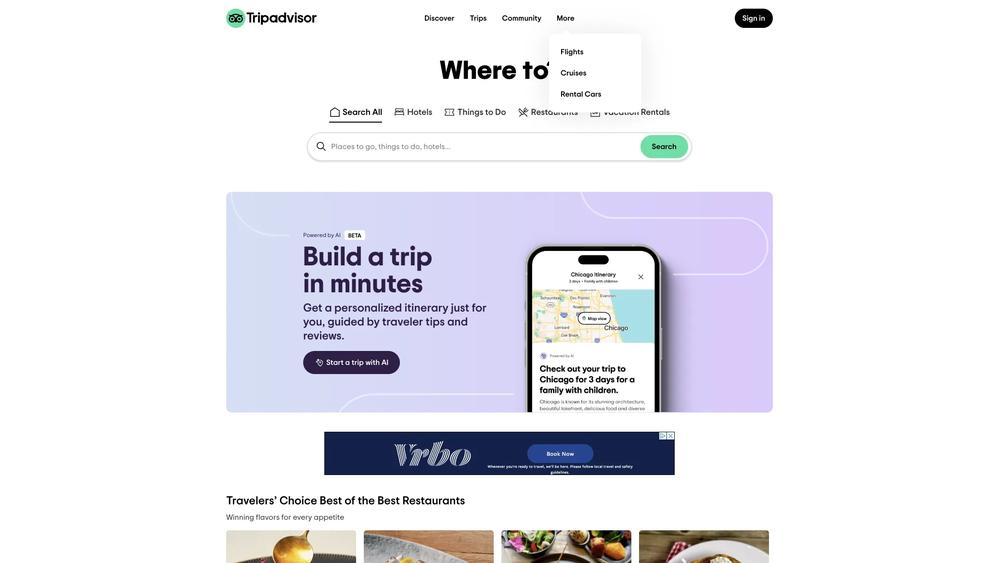 Task type: locate. For each thing, give the bounding box(es) containing it.
discover
[[425, 14, 455, 22]]

sign in
[[743, 14, 766, 22]]

flavors
[[256, 514, 280, 522]]

a right 'start'
[[345, 359, 350, 367]]

trips
[[470, 14, 487, 22]]

menu containing flights
[[549, 34, 642, 113]]

a for build
[[368, 244, 384, 271]]

hotels link
[[394, 106, 433, 118]]

ai inside button
[[382, 359, 389, 367]]

search down the 'rentals'
[[652, 143, 677, 151]]

search inside tab list
[[343, 108, 371, 117]]

start a trip with ai button
[[303, 351, 400, 375]]

traveler
[[382, 317, 423, 328]]

by right powered
[[328, 233, 334, 238]]

just
[[451, 303, 470, 314]]

all
[[373, 108, 382, 117]]

by
[[328, 233, 334, 238], [367, 317, 380, 328]]

1 horizontal spatial ai
[[382, 359, 389, 367]]

tab list containing search all
[[0, 103, 999, 125]]

search inside search field
[[652, 143, 677, 151]]

in up get
[[303, 271, 325, 298]]

2 horizontal spatial a
[[368, 244, 384, 271]]

0 horizontal spatial a
[[325, 303, 332, 314]]

where
[[440, 58, 517, 84]]

0 vertical spatial in
[[759, 14, 766, 22]]

1 vertical spatial in
[[303, 271, 325, 298]]

0 vertical spatial search
[[343, 108, 371, 117]]

every
[[293, 514, 312, 522]]

ai
[[335, 233, 341, 238], [382, 359, 389, 367]]

1 vertical spatial restaurants
[[403, 496, 465, 507]]

Search search field
[[308, 133, 691, 160]]

things to do link
[[444, 106, 506, 118]]

search for search all
[[343, 108, 371, 117]]

sign
[[743, 14, 758, 22]]

0 horizontal spatial search
[[343, 108, 371, 117]]

travelers'
[[226, 496, 277, 507]]

tips
[[426, 317, 445, 328]]

for left every
[[282, 514, 291, 522]]

0 horizontal spatial trip
[[352, 359, 364, 367]]

for
[[472, 303, 487, 314], [282, 514, 291, 522]]

best right 'the'
[[378, 496, 400, 507]]

search left all on the left
[[343, 108, 371, 117]]

1 horizontal spatial trip
[[390, 244, 432, 271]]

ai right with
[[382, 359, 389, 367]]

1 horizontal spatial a
[[345, 359, 350, 367]]

1 horizontal spatial for
[[472, 303, 487, 314]]

rental cars
[[561, 90, 602, 98]]

search
[[343, 108, 371, 117], [652, 143, 677, 151]]

by down personalized
[[367, 317, 380, 328]]

1 vertical spatial by
[[367, 317, 380, 328]]

reviews.
[[303, 331, 344, 342]]

2 best from the left
[[378, 496, 400, 507]]

0 horizontal spatial in
[[303, 271, 325, 298]]

0 vertical spatial for
[[472, 303, 487, 314]]

1 horizontal spatial best
[[378, 496, 400, 507]]

best up appetite
[[320, 496, 342, 507]]

0 vertical spatial ai
[[335, 233, 341, 238]]

a
[[368, 244, 384, 271], [325, 303, 332, 314], [345, 359, 350, 367]]

restaurants
[[531, 108, 578, 117], [403, 496, 465, 507]]

vacation rentals
[[603, 108, 670, 117]]

a right get
[[325, 303, 332, 314]]

1 horizontal spatial search
[[652, 143, 677, 151]]

best
[[320, 496, 342, 507], [378, 496, 400, 507]]

in right sign
[[759, 14, 766, 22]]

0 horizontal spatial by
[[328, 233, 334, 238]]

1 horizontal spatial by
[[367, 317, 380, 328]]

for right just
[[472, 303, 487, 314]]

rentals
[[641, 108, 670, 117]]

build a trip in minutes get a personalized itinerary just for you, guided by traveler tips and reviews.
[[303, 244, 487, 342]]

guided
[[328, 317, 365, 328]]

a right build
[[368, 244, 384, 271]]

menu
[[549, 34, 642, 113]]

travelers' choice best of the best restaurants
[[226, 496, 465, 507]]

things
[[458, 108, 484, 117]]

rental cars link
[[557, 84, 634, 105]]

vacation
[[603, 108, 639, 117]]

a for start
[[345, 359, 350, 367]]

community
[[502, 14, 542, 22]]

0 horizontal spatial ai
[[335, 233, 341, 238]]

trip inside build a trip in minutes get a personalized itinerary just for you, guided by traveler tips and reviews.
[[390, 244, 432, 271]]

1 horizontal spatial restaurants
[[531, 108, 578, 117]]

1 vertical spatial search
[[652, 143, 677, 151]]

0 horizontal spatial best
[[320, 496, 342, 507]]

a inside button
[[345, 359, 350, 367]]

0 vertical spatial restaurants
[[531, 108, 578, 117]]

trip for minutes
[[390, 244, 432, 271]]

in
[[759, 14, 766, 22], [303, 271, 325, 298]]

of
[[345, 496, 355, 507]]

trip inside button
[[352, 359, 364, 367]]

0 vertical spatial by
[[328, 233, 334, 238]]

1 vertical spatial ai
[[382, 359, 389, 367]]

itinerary
[[405, 303, 449, 314]]

ai left beta
[[335, 233, 341, 238]]

tab list
[[0, 103, 999, 125]]

for inside build a trip in minutes get a personalized itinerary just for you, guided by traveler tips and reviews.
[[472, 303, 487, 314]]

1 vertical spatial trip
[[352, 359, 364, 367]]

cruises link
[[557, 63, 634, 84]]

trip
[[390, 244, 432, 271], [352, 359, 364, 367]]

vacation rentals button
[[588, 104, 672, 123]]

flights
[[561, 48, 584, 56]]

0 vertical spatial a
[[368, 244, 384, 271]]

1 vertical spatial for
[[282, 514, 291, 522]]

2 vertical spatial a
[[345, 359, 350, 367]]

personalized
[[335, 303, 402, 314]]

choice
[[280, 496, 317, 507]]

0 vertical spatial trip
[[390, 244, 432, 271]]



Task type: describe. For each thing, give the bounding box(es) containing it.
you,
[[303, 317, 325, 328]]

1 vertical spatial a
[[325, 303, 332, 314]]

hotels
[[407, 108, 433, 117]]

do
[[495, 108, 506, 117]]

get
[[303, 303, 322, 314]]

start
[[326, 359, 344, 367]]

Search search field
[[331, 143, 641, 151]]

winning
[[226, 514, 254, 522]]

with
[[366, 359, 380, 367]]

more
[[557, 14, 575, 22]]

in inside build a trip in minutes get a personalized itinerary just for you, guided by traveler tips and reviews.
[[303, 271, 325, 298]]

search image
[[316, 141, 327, 153]]

the
[[358, 496, 375, 507]]

trip for ai
[[352, 359, 364, 367]]

rental
[[561, 90, 583, 98]]

where to?
[[440, 58, 560, 84]]

flights link
[[557, 41, 634, 63]]

more button
[[549, 9, 583, 28]]

build
[[303, 244, 362, 271]]

appetite
[[314, 514, 344, 522]]

cruises
[[561, 69, 587, 77]]

search all
[[343, 108, 382, 117]]

search all button
[[327, 104, 384, 123]]

community button
[[495, 9, 549, 28]]

discover button
[[417, 9, 462, 28]]

things to do
[[458, 108, 506, 117]]

restaurants button
[[516, 104, 580, 123]]

sign in link
[[735, 9, 773, 28]]

hotels button
[[392, 104, 435, 123]]

and
[[447, 317, 468, 328]]

search for search
[[652, 143, 677, 151]]

powered
[[303, 233, 326, 238]]

1 horizontal spatial in
[[759, 14, 766, 22]]

0 horizontal spatial restaurants
[[403, 496, 465, 507]]

0 horizontal spatial for
[[282, 514, 291, 522]]

vacation rentals link
[[590, 106, 670, 118]]

minutes
[[330, 271, 423, 298]]

things to do button
[[442, 104, 508, 123]]

restaurants inside restaurants "link"
[[531, 108, 578, 117]]

beta
[[349, 233, 361, 239]]

1 best from the left
[[320, 496, 342, 507]]

restaurants link
[[518, 106, 578, 118]]

to
[[485, 108, 494, 117]]

search button
[[641, 135, 688, 158]]

advertisement region
[[324, 432, 675, 476]]

to?
[[523, 58, 560, 84]]

tripadvisor image
[[226, 9, 317, 28]]

by inside build a trip in minutes get a personalized itinerary just for you, guided by traveler tips and reviews.
[[367, 317, 380, 328]]

cars
[[585, 90, 602, 98]]

winning flavors for every appetite
[[226, 514, 344, 522]]

trips button
[[462, 9, 495, 28]]

powered by ai
[[303, 233, 341, 238]]

start a trip with ai
[[326, 359, 389, 367]]



Task type: vqa. For each thing, say whether or not it's contained in the screenshot.
Get
yes



